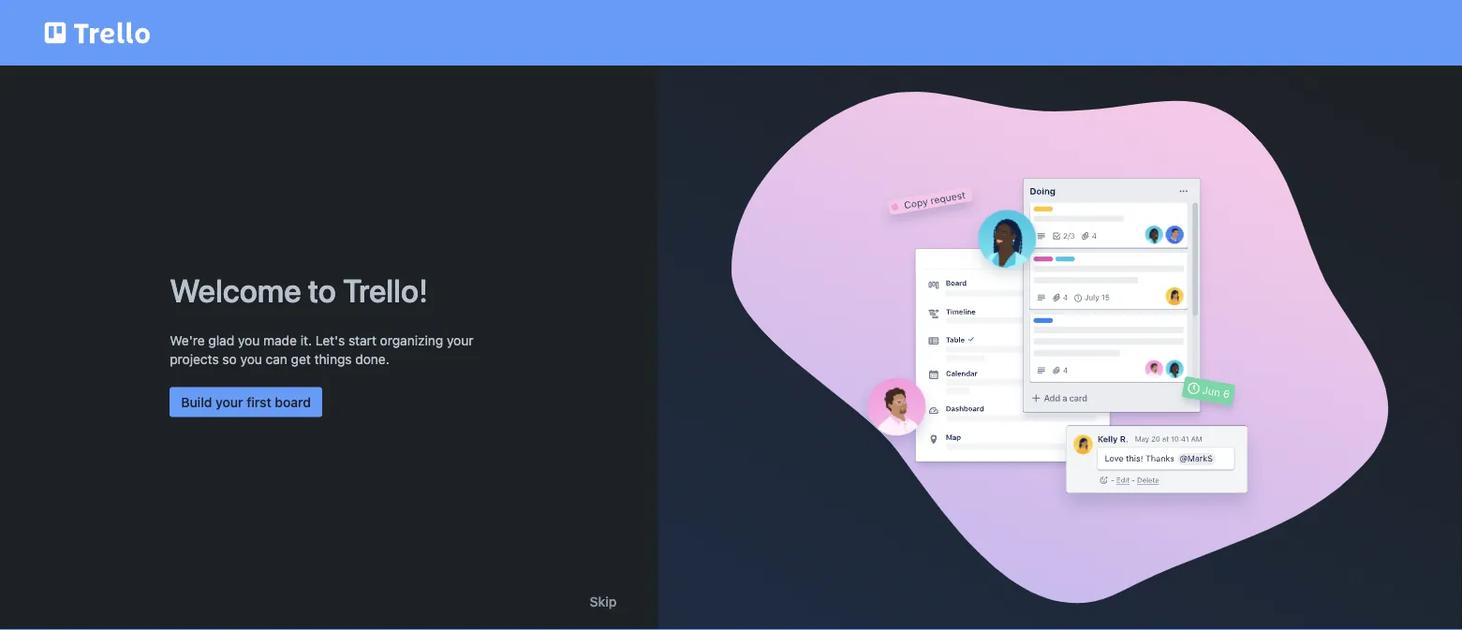 Task type: describe. For each thing, give the bounding box(es) containing it.
welcome to trello!
[[170, 271, 428, 309]]

to
[[308, 271, 336, 309]]

0 vertical spatial you
[[238, 333, 260, 348]]

skip
[[590, 594, 617, 610]]

it.
[[300, 333, 312, 348]]

start
[[349, 333, 376, 348]]

welcome to trello! image
[[855, 167, 1266, 529]]

skip button
[[590, 593, 617, 612]]

glad
[[208, 333, 234, 348]]

your inside button
[[216, 394, 243, 410]]

build your first board
[[181, 394, 311, 410]]

so
[[222, 351, 237, 367]]

projects
[[170, 351, 219, 367]]

build
[[181, 394, 212, 410]]

build your first board button
[[170, 387, 322, 417]]

welcome
[[170, 271, 301, 309]]



Task type: vqa. For each thing, say whether or not it's contained in the screenshot.
bottom Agenda
no



Task type: locate. For each thing, give the bounding box(es) containing it.
trello image
[[41, 11, 154, 54]]

you
[[238, 333, 260, 348], [240, 351, 262, 367]]

1 vertical spatial your
[[216, 394, 243, 410]]

your left first
[[216, 394, 243, 410]]

your
[[447, 333, 474, 348], [216, 394, 243, 410]]

0 horizontal spatial your
[[216, 394, 243, 410]]

0 vertical spatial your
[[447, 333, 474, 348]]

1 vertical spatial you
[[240, 351, 262, 367]]

we're glad you made it. let's start organizing your projects so you can get things done.
[[170, 333, 474, 367]]

can
[[266, 351, 288, 367]]

you right glad
[[238, 333, 260, 348]]

trello!
[[343, 271, 428, 309]]

your inside we're glad you made it. let's start organizing your projects so you can get things done.
[[447, 333, 474, 348]]

done.
[[355, 351, 390, 367]]

board
[[275, 394, 311, 410]]

things
[[314, 351, 352, 367]]

we're
[[170, 333, 205, 348]]

your right organizing
[[447, 333, 474, 348]]

organizing
[[380, 333, 443, 348]]

let's
[[316, 333, 345, 348]]

first
[[247, 394, 271, 410]]

1 horizontal spatial your
[[447, 333, 474, 348]]

made
[[263, 333, 297, 348]]

get
[[291, 351, 311, 367]]

you right the so in the bottom of the page
[[240, 351, 262, 367]]



